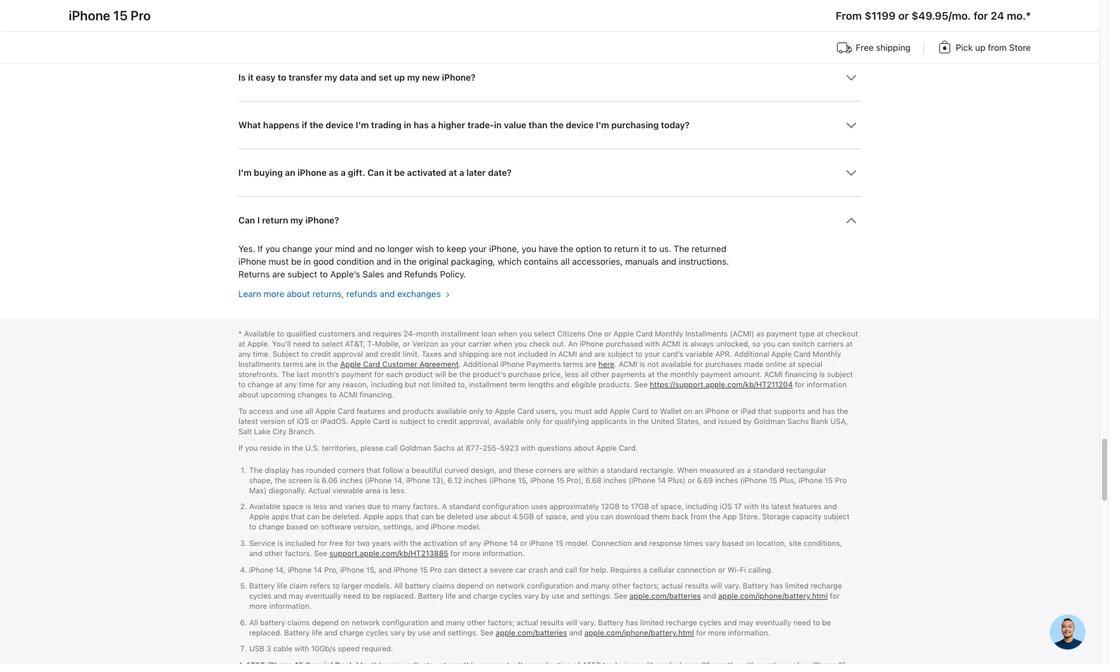 Task type: describe. For each thing, give the bounding box(es) containing it.
in right reside
[[284, 444, 290, 453]]

cycles down apple.com/batteries and apple.com/iphone/battery.html
[[699, 619, 722, 628]]

switch
[[792, 340, 815, 349]]

for inside for information about upcoming changes to acmi financing.
[[795, 381, 805, 390]]

in left good
[[304, 257, 311, 267]]

reside
[[260, 444, 282, 453]]

2 (iphone from the left
[[489, 477, 516, 486]]

0 horizontal spatial pro
[[430, 566, 442, 575]]

15 left plus, at the bottom of page
[[769, 477, 777, 486]]

time
[[299, 381, 314, 390]]

2 device from the left
[[566, 120, 594, 130]]

for down month's
[[316, 381, 326, 390]]

3 inches from the left
[[604, 477, 627, 486]]

at left 877- at the left of the page
[[457, 444, 464, 453]]

1 vertical spatial call
[[565, 566, 577, 575]]

depend inside battery life claim refers to larger models. all battery claims depend on network configuration and many other factors; actual results will vary. battery has limited recharge cycles and may eventually need to be replaced. battery life and charge cycles vary by use and settings. see
[[457, 582, 484, 591]]

need for you'll
[[293, 340, 311, 349]]

2 vertical spatial 14
[[314, 566, 322, 575]]

may inside all battery claims depend on network configuration and many other factors; actual results will vary. battery has limited recharge cycles and may eventually need to be replaced. battery life and charge cycles vary by use and settings. see
[[739, 619, 754, 628]]

month's
[[311, 371, 340, 380]]

is inside * available to qualified customers and requires 24-month installment loan when you select citizens one or apple card monthly installments (acmi) as payment type at checkout at apple. you'll need to select at&t, t-mobile, or verizon as your carrier when you check out. an iphone purchased with acmi is always unlocked, so you can switch carriers at any time. subject to credit approval and credit limit. taxes and shipping are not included in acmi and are subject to your card's variable apr. additional apple card monthly installments terms are in the
[[683, 340, 688, 349]]

2 terms from the left
[[563, 361, 583, 370]]

1 vertical spatial life
[[446, 593, 456, 601]]

supports
[[774, 407, 805, 416]]

option
[[576, 244, 602, 254]]

acmi inside for information about upcoming changes to acmi financing.
[[339, 391, 358, 400]]

battery up apple.com/batteries and apple.com/iphone/battery.html for more information. at the bottom of page
[[598, 619, 624, 628]]

0 vertical spatial life
[[277, 582, 287, 591]]

has inside the display has rounded corners that follow a beautiful curved design, and these corners are within a standard rectangle. when measured as a standard rectangular shape, the screen is 6.06 inches (iphone 14, iphone 13), 6.12 inches (iphone 15, iphone 15 pro), 6.68 inches (iphone 14 plus) or 6.69 inches (iphone 15 plus, iphone 15 pro max) diagonally. actual viewable area is less.
[[292, 466, 304, 475]]

ios inside available space is less and varies due to many factors. a standard configuration uses approximately 12gb to 17gb of space, including ios 17 with its latest features and apple apps that can be deleted. apple apps that can be deleted use about 4.5gb of space, and you can download them back from the app store. storage capacity subject to change based on software version, settings, and iphone model.
[[720, 503, 732, 512]]

packaging,
[[451, 257, 495, 267]]

information
[[807, 381, 847, 390]]

in down out.
[[550, 351, 556, 359]]

or left wi-
[[718, 566, 725, 575]]

returns
[[238, 270, 270, 280]]

required.
[[362, 645, 393, 654]]

subject
[[272, 351, 299, 359]]

apple up applicants
[[610, 407, 630, 416]]

be inside battery life claim refers to larger models. all battery claims depend on network configuration and many other factors; actual results will vary. battery has limited recharge cycles and may eventually need to be replaced. battery life and charge cycles vary by use and settings. see
[[372, 593, 381, 601]]

rectangular
[[786, 466, 827, 475]]

here link
[[599, 361, 615, 370]]

iphone 15 pro link
[[69, 8, 151, 24]]

or up branch.
[[311, 418, 318, 427]]

by inside battery life claim refers to larger models. all battery claims depend on network configuration and many other factors; actual results will vary. battery has limited recharge cycles and may eventually need to be replaced. battery life and charge cycles vary by use and settings. see
[[541, 593, 550, 601]]

pro),
[[567, 477, 584, 486]]

iphone up the larger
[[340, 566, 364, 575]]

acmi down the an
[[558, 351, 577, 359]]

1 vertical spatial available
[[436, 407, 467, 416]]

today?
[[661, 120, 690, 130]]

is up information
[[819, 371, 825, 380]]

1 horizontal spatial it
[[386, 168, 392, 178]]

more up detect
[[462, 550, 480, 559]]

deleted
[[447, 513, 473, 522]]

card left users,
[[517, 407, 534, 416]]

uses
[[531, 503, 548, 512]]

5923
[[500, 444, 519, 453]]

claims inside battery life claim refers to larger models. all battery claims depend on network configuration and many other factors; actual results will vary. battery has limited recharge cycles and may eventually need to be replaced. battery life and charge cycles vary by use and settings. see
[[432, 582, 455, 591]]

card down financing.
[[373, 418, 390, 427]]

battery down the calling.
[[743, 582, 769, 591]]

ipad
[[741, 407, 756, 416]]

viewable
[[333, 487, 363, 496]]

other inside service is included for free for two years with the activation of any iphone 14 or iphone 15 model. connection and response times vary based on location, site conditions, and other factors. see
[[264, 550, 283, 559]]

and inside . acmi is not available for purchases made online at special storefronts. the last month's payment for each product will be the product's purchase price, less all other payments at the monthly payment amount. acmi financing is subject to change at any time for any reason, including but not limited to, installment term lengths and eligible products. see
[[556, 381, 569, 390]]

$49.95
[[912, 10, 949, 22]]

footnotes list
[[238, 330, 861, 665]]

available inside * available to qualified customers and requires 24-month installment loan when you select citizens one or apple card monthly installments (acmi) as payment type at checkout at apple. you'll need to select at&t, t-mobile, or verizon as your carrier when you check out. an iphone purchased with acmi is always unlocked, so you can switch carriers at any time. subject to credit approval and credit limit. taxes and shipping are not included in acmi and are subject to your card's variable apr. additional apple card monthly installments terms are in the
[[244, 330, 275, 339]]

15 down 'support.apple.com/kb/ht213885 for more information.'
[[420, 566, 428, 575]]

ipados.
[[320, 418, 348, 427]]

iphone? inside list item
[[305, 215, 339, 225]]

card left wallet
[[632, 407, 649, 416]]

card down switch
[[794, 351, 811, 359]]

1 horizontal spatial standard
[[607, 466, 638, 475]]

1 horizontal spatial monthly
[[813, 351, 841, 359]]

1 horizontal spatial credit
[[380, 351, 401, 359]]

for down apple.com/batteries and apple.com/iphone/battery.html
[[696, 629, 706, 638]]

more down apple.com/batteries and apple.com/iphone/battery.html
[[708, 629, 726, 638]]

0 vertical spatial monthly
[[655, 330, 683, 339]]

a up 6.68 on the right bottom of page
[[601, 466, 605, 475]]

in right the 'trading'
[[404, 120, 411, 130]]

1 device from the left
[[326, 120, 353, 130]]

the left u.s.
[[292, 444, 303, 453]]

eligible
[[571, 381, 597, 390]]

for left help.
[[579, 566, 589, 575]]

chevrondown image for i'm buying an iphone as a gift. can it be activated at a later date?
[[846, 168, 857, 178]]

subject inside yes. if you change your mind and no longer wish to keep your iphone, you have the option to return it to us. the returned iphone must be in good condition and in the original packaging, which contains all accessories, manuals and instructions. returns are subject to apple's sales and refunds policy.
[[287, 270, 317, 280]]

good
[[313, 257, 334, 267]]

battery inside battery life claim refers to larger models. all battery claims depend on network configuration and many other factors; actual results will vary. battery has limited recharge cycles and may eventually need to be replaced. battery life and charge cycles vary by use and settings. see
[[405, 582, 430, 591]]

t-
[[367, 340, 375, 349]]

1 vertical spatial goldman
[[400, 444, 431, 453]]

of down uses
[[536, 513, 543, 522]]

0 horizontal spatial 14,
[[275, 566, 286, 575]]

features inside available space is less and varies due to many factors. a standard configuration uses approximately 12gb to 17gb of space, including ios 17 with its latest features and apple apps that can be deleted. apple apps that can be deleted use about 4.5gb of space, and you can download them back from the app store. storage capacity subject to change based on software version, settings, and iphone model.
[[793, 503, 822, 512]]

the up to,
[[459, 371, 471, 380]]

cycles down service
[[249, 593, 272, 601]]

city
[[273, 428, 287, 437]]

with right cable at left bottom
[[294, 645, 309, 654]]

model. inside service is included for free for two years with the activation of any iphone 14 or iphone 15 model. connection and response times vary based on location, site conditions, and other factors. see
[[566, 540, 590, 549]]

charge inside all battery claims depend on network configuration and many other factors; actual results will vary. battery has limited recharge cycles and may eventually need to be replaced. battery life and charge cycles vary by use and settings. see
[[340, 629, 364, 638]]

0 horizontal spatial space,
[[545, 513, 569, 522]]

13),
[[432, 477, 446, 486]]

transfer
[[289, 72, 322, 82]]

keep
[[447, 244, 466, 254]]

a left cellular
[[643, 566, 647, 575]]

with right 5923
[[521, 444, 536, 453]]

if
[[302, 120, 307, 130]]

these
[[514, 466, 533, 475]]

the inside the display has rounded corners that follow a beautiful curved design, and these corners are within a standard rectangle. when measured as a standard rectangular shape, the screen is 6.06 inches (iphone 14, iphone 13), 6.12 inches (iphone 15, iphone 15 pro), 6.68 inches (iphone 14 plus) or 6.69 inches (iphone 15 plus, iphone 15 pro max) diagonally. actual viewable area is less.
[[275, 477, 286, 486]]

plus)
[[668, 477, 686, 486]]

card up purchased
[[636, 330, 653, 339]]

change inside yes. if you change your mind and no longer wish to keep your iphone, you have the option to return it to us. the returned iphone must be in good condition and in the original packaging, which contains all accessories, manuals and instructions. returns are subject to apple's sales and refunds policy.
[[282, 244, 312, 254]]

2 horizontal spatial standard
[[753, 466, 784, 475]]

at inside dropdown button
[[449, 168, 457, 178]]

apple.com/iphone/battery.html for results
[[718, 593, 828, 601]]

3 (iphone from the left
[[629, 477, 656, 486]]

2 horizontal spatial my
[[407, 72, 420, 82]]

at right type on the right of the page
[[817, 330, 824, 339]]

on inside all battery claims depend on network configuration and many other factors; actual results will vary. battery has limited recharge cycles and may eventually need to be replaced. battery life and charge cycles vary by use and settings. see
[[341, 619, 350, 628]]

iphone 15 pro main content
[[0, 0, 1100, 651]]

must inside yes. if you change your mind and no longer wish to keep your iphone, you have the option to return it to us. the returned iphone must be in good condition and in the original packaging, which contains all accessories, manuals and instructions. returns are subject to apple's sales and refunds policy.
[[269, 257, 289, 267]]

15 down rectangular
[[825, 477, 833, 486]]

for left free
[[318, 540, 327, 549]]

iphone up crash
[[529, 540, 553, 549]]

accessories,
[[572, 257, 623, 267]]

the left united
[[638, 418, 649, 427]]

a right follow on the bottom left of the page
[[405, 466, 410, 475]]

on inside battery life claim refers to larger models. all battery claims depend on network configuration and many other factors; actual results will vary. battery has limited recharge cycles and may eventually need to be replaced. battery life and charge cycles vary by use and settings. see
[[486, 582, 494, 591]]

24-
[[404, 330, 416, 339]]

list item containing can i return my iphone?
[[238, 196, 861, 319]]

connection
[[592, 540, 632, 549]]

due
[[367, 503, 381, 512]]

acmi up payments
[[619, 361, 638, 370]]

vary inside battery life claim refers to larger models. all battery claims depend on network configuration and many other factors; actual results will vary. battery has limited recharge cycles and may eventually need to be replaced. battery life and charge cycles vary by use and settings. see
[[524, 593, 539, 601]]

are left the here
[[585, 361, 597, 370]]

your left carrier
[[451, 340, 466, 349]]

0 horizontal spatial installments
[[238, 361, 281, 370]]

need for eventually
[[343, 593, 361, 601]]

a right detect
[[484, 566, 488, 575]]

for left two
[[345, 540, 355, 549]]

on inside to access and use all apple card features and products available only to apple card users, you must add apple card to wallet on an iphone or ipad that supports and has the latest version of ios or ipados. apple card is subject to credit approval, available only for qualifying applicants in the united states, and issued by goldman sachs bank usa, salt lake city branch.
[[684, 407, 693, 416]]

and inside dropdown button
[[361, 72, 376, 82]]

your left card's
[[645, 351, 660, 359]]

payment inside * available to qualified customers and requires 24-month installment loan when you select citizens one or apple card monthly installments (acmi) as payment type at checkout at apple. you'll need to select at&t, t-mobile, or verizon as your carrier when you check out. an iphone purchased with acmi is always unlocked, so you can switch carriers at any time. subject to credit approval and credit limit. taxes and shipping are not included in acmi and are subject to your card's variable apr. additional apple card monthly installments terms are in the
[[767, 330, 797, 339]]

all inside battery life claim refers to larger models. all battery claims depend on network configuration and many other factors; actual results will vary. battery has limited recharge cycles and may eventually need to be replaced. battery life and charge cycles vary by use and settings. see
[[394, 582, 403, 591]]

carriers
[[817, 340, 844, 349]]

apple up online
[[772, 351, 792, 359]]

1 (iphone from the left
[[365, 477, 392, 486]]

in up month's
[[319, 361, 325, 370]]

available inside . acmi is not available for purchases made online at special storefronts. the last month's payment for each product will be the product's purchase price, less all other payments at the monthly payment amount. acmi financing is subject to change at any time for any reason, including but not limited to, installment term lengths and eligible products. see
[[661, 361, 692, 370]]

features inside to access and use all apple card features and products available only to apple card users, you must add apple card to wallet on an iphone or ipad that supports and has the latest version of ios or ipados. apple card is subject to credit approval, available only for qualifying applicants in the united states, and issued by goldman sachs bank usa, salt lake city branch.
[[357, 407, 386, 416]]

including inside . acmi is not available for purchases made online at special storefronts. the last month's payment for each product will be the product's purchase price, less all other payments at the monthly payment amount. acmi financing is subject to change at any time for any reason, including but not limited to, installment term lengths and eligible products. see
[[371, 381, 403, 390]]

vary inside service is included for free for two years with the activation of any iphone 14 or iphone 15 model. connection and response times vary based on location, site conditions, and other factors. see
[[705, 540, 720, 549]]

the up usa,
[[837, 407, 849, 416]]

at left "apple."
[[238, 340, 245, 349]]

life inside all battery claims depend on network configuration and many other factors; actual results will vary. battery has limited recharge cycles and may eventually need to be replaced. battery life and charge cycles vary by use and settings. see
[[312, 629, 322, 638]]

actual
[[308, 487, 330, 496]]

with inside available space is less and varies due to many factors. a standard configuration uses approximately 12gb to 17gb of space, including ios 17 with its latest features and apple apps that can be deleted. apple apps that can be deleted use about 4.5gb of space, and you can download them back from the app store. storage capacity subject to change based on software version, settings, and iphone model.
[[744, 503, 759, 512]]

all inside all battery claims depend on network configuration and many other factors; actual results will vary. battery has limited recharge cycles and may eventually need to be replaced. battery life and charge cycles vary by use and settings. see
[[249, 619, 258, 628]]

set
[[379, 72, 392, 82]]

card up ipados.
[[338, 407, 355, 416]]

apple.com/iphone/battery.html for cycles
[[585, 629, 694, 638]]

0 vertical spatial select
[[534, 330, 555, 339]]

to,
[[458, 381, 467, 390]]

14 inside the display has rounded corners that follow a beautiful curved design, and these corners are within a standard rectangle. when measured as a standard rectangular shape, the screen is 6.06 inches (iphone 14, iphone 13), 6.12 inches (iphone 15, iphone 15 pro), 6.68 inches (iphone 14 plus) or 6.69 inches (iphone 15 plus, iphone 15 pro max) diagonally. actual viewable area is less.
[[658, 477, 666, 486]]

use inside available space is less and varies due to many factors. a standard configuration uses approximately 12gb to 17gb of space, including ios 17 with its latest features and apple apps that can be deleted. apple apps that can be deleted use about 4.5gb of space, and you can download them back from the app store. storage capacity subject to change based on software version, settings, and iphone model.
[[476, 513, 488, 522]]

1 vertical spatial only
[[526, 418, 541, 427]]

that down space
[[291, 513, 305, 522]]

curved
[[444, 466, 469, 475]]

you right yes.
[[265, 244, 280, 254]]

card down t-
[[363, 361, 380, 370]]

mobile,
[[375, 340, 401, 349]]

it inside yes. if you change your mind and no longer wish to keep your iphone, you have the option to return it to us. the returned iphone must be in good condition and in the original packaging, which contains all accessories, manuals and instructions. returns are subject to apple's sales and refunds policy.
[[641, 244, 646, 254]]

has inside to access and use all apple card features and products available only to apple card users, you must add apple card to wallet on an iphone or ipad that supports and has the latest version of ios or ipados. apple card is subject to credit approval, available only for qualifying applicants in the united states, and issued by goldman sachs bank usa, salt lake city branch.
[[823, 407, 835, 416]]

activation
[[423, 540, 458, 549]]

0 vertical spatial only
[[469, 407, 484, 416]]

0 horizontal spatial not
[[419, 381, 430, 390]]

territories,
[[322, 444, 358, 453]]

0 vertical spatial when
[[498, 330, 517, 339]]

0 vertical spatial up
[[975, 43, 986, 53]]

will inside all battery claims depend on network configuration and many other factors; actual results will vary. battery has limited recharge cycles and may eventually need to be replaced. battery life and charge cycles vary by use and settings. see
[[566, 619, 577, 628]]

1 vertical spatial 15,
[[366, 566, 376, 575]]

6.06
[[322, 477, 338, 486]]

higher
[[438, 120, 465, 130]]

iphone inside to access and use all apple card features and products available only to apple card users, you must add apple card to wallet on an iphone or ipad that supports and has the latest version of ios or ipados. apple card is subject to credit approval, available only for qualifying applicants in the united states, and issued by goldman sachs bank usa, salt lake city branch.
[[705, 407, 729, 416]]

iphone down service
[[249, 566, 273, 575]]

17
[[734, 503, 742, 512]]

battery left claim
[[249, 582, 275, 591]]

can down the 12gb
[[601, 513, 614, 522]]

a left later
[[459, 168, 464, 178]]

learn
[[238, 289, 261, 300]]

reason,
[[343, 381, 369, 390]]

diagonally.
[[269, 487, 306, 496]]

an
[[568, 340, 578, 349]]

when
[[677, 466, 698, 475]]

subject inside available space is less and varies due to many factors. a standard configuration uses approximately 12gb to 17gb of space, including ios 17 with its latest features and apple apps that can be deleted. apple apps that can be deleted use about 4.5gb of space, and you can download them back from the app store. storage capacity subject to change based on software version, settings, and iphone model.
[[824, 513, 850, 522]]

at&t,
[[345, 340, 365, 349]]

iphone down 'these'
[[530, 477, 554, 486]]

the inside the display has rounded corners that follow a beautiful curved design, and these corners are within a standard rectangle. when measured as a standard rectangular shape, the screen is 6.06 inches (iphone 14, iphone 13), 6.12 inches (iphone 15, iphone 15 pro), 6.68 inches (iphone 14 plus) or 6.69 inches (iphone 15 plus, iphone 15 pro max) diagonally. actual viewable area is less.
[[249, 466, 263, 475]]

https://support.apple.com/kb/ht211204 link
[[650, 381, 793, 390]]

change inside available space is less and varies due to many factors. a standard configuration uses approximately 12gb to 17gb of space, including ios 17 with its latest features and apple apps that can be deleted. apple apps that can be deleted use about 4.5gb of space, and you can download them back from the app store. storage capacity subject to change based on software version, settings, and iphone model.
[[258, 523, 284, 532]]

us.
[[659, 244, 671, 254]]

use inside battery life claim refers to larger models. all battery claims depend on network configuration and many other factors; actual results will vary. battery has limited recharge cycles and may eventually need to be replaced. battery life and charge cycles vary by use and settings. see
[[552, 593, 564, 601]]

0 horizontal spatial additional
[[463, 361, 498, 370]]

2 horizontal spatial not
[[647, 361, 659, 370]]

screen
[[288, 477, 312, 486]]

iphone down beautiful
[[406, 477, 430, 486]]

information. inside for more information.
[[269, 603, 311, 612]]

variable
[[686, 351, 713, 359]]

site
[[789, 540, 802, 549]]

in down longer at the top left of page
[[394, 257, 401, 267]]

limited inside battery life claim refers to larger models. all battery claims depend on network configuration and many other factors; actual results will vary. battery has limited recharge cycles and may eventually need to be replaced. battery life and charge cycles vary by use and settings. see
[[785, 582, 809, 591]]

1 horizontal spatial my
[[325, 72, 337, 82]]

monthly
[[670, 371, 699, 380]]

crash
[[528, 566, 548, 575]]

15, inside the display has rounded corners that follow a beautiful curved design, and these corners are within a standard rectangle. when measured as a standard rectangular shape, the screen is 6.06 inches (iphone 14, iphone 13), 6.12 inches (iphone 15, iphone 15 pro), 6.68 inches (iphone 14 plus) or 6.69 inches (iphone 15 plus, iphone 15 pro max) diagonally. actual viewable area is less.
[[518, 477, 528, 486]]

at up financing
[[789, 361, 796, 370]]

need inside all battery claims depend on network configuration and many other factors; actual results will vary. battery has limited recharge cycles and may eventually need to be replaced. battery life and charge cycles vary by use and settings. see
[[793, 619, 811, 628]]

battery life claim refers to larger models. all battery claims depend on network configuration and many other factors; actual results will vary. battery has limited recharge cycles and may eventually need to be replaced. battery life and charge cycles vary by use and settings. see
[[249, 582, 842, 601]]

or right one
[[604, 330, 611, 339]]

what happens if the device i'm trading in has a higher trade-in value than the device i'm purchasing today? button
[[238, 101, 861, 148]]

battery down 'support.apple.com/kb/ht213885 for more information.'
[[418, 593, 444, 601]]

software
[[321, 523, 351, 532]]

has inside all battery claims depend on network configuration and many other factors; actual results will vary. battery has limited recharge cycles and may eventually need to be replaced. battery life and charge cycles vary by use and settings. see
[[626, 619, 638, 628]]

payments
[[527, 361, 561, 370]]

subject inside * available to qualified customers and requires 24-month installment loan when you select citizens one or apple card monthly installments (acmi) as payment type at checkout at apple. you'll need to select at&t, t-mobile, or verizon as your carrier when you check out. an iphone purchased with acmi is always unlocked, so you can switch carriers at any time. subject to credit approval and credit limit. taxes and shipping are not included in acmi and are subject to your card's variable apr. additional apple card monthly installments terms are in the
[[608, 351, 633, 359]]

replaced. inside all battery claims depend on network configuration and many other factors; actual results will vary. battery has limited recharge cycles and may eventually need to be replaced. battery life and charge cycles vary by use and settings. see
[[249, 629, 282, 638]]

states,
[[677, 418, 701, 427]]

iphone inside dropdown button
[[298, 168, 327, 178]]

apple.com/iphone/battery.html link for cycles
[[585, 629, 694, 638]]

0 horizontal spatial call
[[386, 444, 398, 453]]

the right the if
[[310, 120, 323, 130]]

in left "value"
[[494, 120, 502, 130]]

can left detect
[[444, 566, 457, 575]]

trade-
[[467, 120, 494, 130]]

that inside the display has rounded corners that follow a beautiful curved design, and these corners are within a standard rectangle. when measured as a standard rectangular shape, the screen is 6.06 inches (iphone 14, iphone 13), 6.12 inches (iphone 15, iphone 15 pro), 6.68 inches (iphone 14 plus) or 6.69 inches (iphone 15 plus, iphone 15 pro max) diagonally. actual viewable area is less.
[[367, 466, 380, 475]]

factors. inside service is included for free for two years with the activation of any iphone 14 or iphone 15 model. connection and response times vary based on location, site conditions, and other factors. see
[[285, 550, 312, 559]]

for down 'activation' on the bottom of the page
[[451, 550, 460, 559]]

2 horizontal spatial information.
[[728, 629, 770, 638]]

of up them
[[651, 503, 658, 512]]

u.s.
[[305, 444, 320, 453]]

area
[[365, 487, 381, 496]]

shipping inside list
[[876, 43, 911, 53]]

factors; inside battery life claim refers to larger models. all battery claims depend on network configuration and many other factors; actual results will vary. battery has limited recharge cycles and may eventually need to be replaced. battery life and charge cycles vary by use and settings. see
[[633, 582, 660, 591]]

app
[[723, 513, 737, 522]]

0 vertical spatial iphone?
[[442, 72, 476, 82]]

ios inside to access and use all apple card features and products available only to apple card users, you must add apple card to wallet on an iphone or ipad that supports and has the latest version of ios or ipados. apple card is subject to credit approval, available only for qualifying applicants in the united states, and issued by goldman sachs bank usa, salt lake city branch.
[[297, 418, 309, 427]]

results inside all battery claims depend on network configuration and many other factors; actual results will vary. battery has limited recharge cycles and may eventually need to be replaced. battery life and charge cycles vary by use and settings. see
[[540, 619, 564, 628]]

gift.
[[348, 168, 365, 178]]

can down actual
[[307, 513, 320, 522]]

a left the gift.
[[341, 168, 346, 178]]

i'm
[[238, 168, 252, 178]]

24
[[991, 10, 1004, 22]]

may inside battery life claim refers to larger models. all battery claims depend on network configuration and many other factors; actual results will vary. battery has limited recharge cycles and may eventually need to be replaced. battery life and charge cycles vary by use and settings. see
[[289, 593, 303, 601]]

return inside dropdown button
[[262, 215, 288, 225]]

iphone inside available space is less and varies due to many factors. a standard configuration uses approximately 12gb to 17gb of space, including ios 17 with its latest features and apple apps that can be deleted. apple apps that can be deleted use about 4.5gb of space, and you can download them back from the app store. storage capacity subject to change based on software version, settings, and iphone model.
[[431, 523, 455, 532]]

iphone down support.apple.com/kb/ht213885
[[394, 566, 418, 575]]

limited inside all battery claims depend on network configuration and many other factors; actual results will vary. battery has limited recharge cycles and may eventually need to be replaced. battery life and charge cycles vary by use and settings. see
[[640, 619, 664, 628]]

for inside to access and use all apple card features and products available only to apple card users, you must add apple card to wallet on an iphone or ipad that supports and has the latest version of ios or ipados. apple card is subject to credit approval, available only for qualifying applicants in the united states, and issued by goldman sachs bank usa, salt lake city branch.
[[543, 418, 553, 427]]

use inside all battery claims depend on network configuration and many other factors; actual results will vary. battery has limited recharge cycles and may eventually need to be replaced. battery life and charge cycles vary by use and settings. see
[[418, 629, 431, 638]]

apple down term
[[495, 407, 515, 416]]

response
[[649, 540, 682, 549]]

last
[[297, 371, 309, 380]]

2 corners from the left
[[535, 466, 562, 475]]

6.69
[[697, 477, 713, 486]]

installment inside * available to qualified customers and requires 24-month installment loan when you select citizens one or apple card monthly installments (acmi) as payment type at checkout at apple. you'll need to select at&t, t-mobile, or verizon as your carrier when you check out. an iphone purchased with acmi is always unlocked, so you can switch carriers at any time. subject to credit approval and credit limit. taxes and shipping are not included in acmi and are subject to your card's variable apr. additional apple card monthly installments terms are in the
[[441, 330, 479, 339]]

cycles up the required.
[[366, 629, 388, 638]]

0 horizontal spatial payment
[[342, 371, 372, 380]]

is it easy to transfer my data and set up my new iphone?
[[238, 72, 476, 82]]

cycles down iphone 14, iphone 14 pro, iphone 15, and iphone 15 pro can detect a severe car crash and call for help. requires a cellular connection or wi-fi calling.
[[500, 593, 522, 601]]

1 vertical spatial select
[[322, 340, 343, 349]]

be inside dropdown button
[[394, 168, 405, 178]]

that up the settings,
[[405, 513, 419, 522]]

0 horizontal spatial it
[[248, 72, 254, 82]]

0 vertical spatial space,
[[660, 503, 684, 512]]

the right have
[[560, 244, 573, 254]]

your up packaging,
[[469, 244, 487, 254]]

condition
[[336, 257, 374, 267]]

use inside to access and use all apple card features and products available only to apple card users, you must add apple card to wallet on an iphone or ipad that supports and has the latest version of ios or ipados. apple card is subject to credit approval, available only for qualifying applicants in the united states, and issued by goldman sachs bank usa, salt lake city branch.
[[291, 407, 303, 416]]

to inside all battery claims depend on network configuration and many other factors; actual results will vary. battery has limited recharge cycles and may eventually need to be replaced. battery life and charge cycles vary by use and settings. see
[[813, 619, 820, 628]]

see inside service is included for free for two years with the activation of any iphone 14 or iphone 15 model. connection and response times vary based on location, site conditions, and other factors. see
[[314, 550, 327, 559]]

free
[[856, 43, 874, 53]]

1 horizontal spatial information.
[[482, 550, 525, 559]]

apple down due
[[363, 513, 384, 522]]

connection
[[677, 566, 716, 575]]

0 vertical spatial installments
[[685, 330, 728, 339]]

is right area
[[383, 487, 388, 496]]

you right so
[[763, 340, 776, 349]]

can up 'activation' on the bottom of the page
[[421, 513, 434, 522]]

returned
[[692, 244, 727, 254]]

network inside all battery claims depend on network configuration and many other factors; actual results will vary. battery has limited recharge cycles and may eventually need to be replaced. battery life and charge cycles vary by use and settings. see
[[352, 619, 380, 628]]

capacity
[[792, 513, 822, 522]]

. inside . acmi is not available for purchases made online at special storefronts. the last month's payment for each product will be the product's purchase price, less all other payments at the monthly payment amount. acmi financing is subject to change at any time for any reason, including but not limited to, installment term lengths and eligible products. see
[[615, 361, 617, 370]]

access
[[249, 407, 273, 416]]

agreement
[[420, 361, 459, 370]]

about up within on the bottom
[[574, 444, 594, 453]]

for left each at left bottom
[[374, 371, 384, 380]]

settings. inside battery life claim refers to larger models. all battery claims depend on network configuration and many other factors; actual results will vary. battery has limited recharge cycles and may eventually need to be replaced. battery life and charge cycles vary by use and settings. see
[[582, 593, 612, 601]]

or up issued
[[731, 407, 739, 416]]



Task type: locate. For each thing, give the bounding box(es) containing it.
1 vertical spatial depend
[[312, 619, 339, 628]]

terms down subject
[[283, 361, 303, 370]]

inches down measured at the right of the page
[[715, 477, 738, 486]]

for down variable
[[694, 361, 703, 370]]

may down apple.com/batteries and apple.com/iphone/battery.html
[[739, 619, 754, 628]]

1 horizontal spatial up
[[975, 43, 986, 53]]

4 inches from the left
[[715, 477, 738, 486]]

will inside battery life claim refers to larger models. all battery claims depend on network configuration and many other factors; actual results will vary. battery has limited recharge cycles and may eventually need to be replaced. battery life and charge cycles vary by use and settings. see
[[711, 582, 722, 591]]

issued
[[718, 418, 741, 427]]

1 vertical spatial apple.com/batteries
[[496, 629, 567, 638]]

on inside available space is less and varies due to many factors. a standard configuration uses approximately 12gb to 17gb of space, including ios 17 with its latest features and apple apps that can be deleted. apple apps that can be deleted use about 4.5gb of space, and you can download them back from the app store. storage capacity subject to change based on software version, settings, and iphone model.
[[310, 523, 319, 532]]

from $1199 or $49.95 /mo. for 24 mo. *
[[836, 10, 1031, 22]]

depend down detect
[[457, 582, 484, 591]]

service is included for free for two years with the activation of any iphone 14 or iphone 15 model. connection and response times vary based on location, site conditions, and other factors. see
[[249, 540, 842, 559]]

2 vertical spatial many
[[446, 619, 465, 628]]

eventually inside all battery claims depend on network configuration and many other factors; actual results will vary. battery has limited recharge cycles and may eventually need to be replaced. battery life and charge cycles vary by use and settings. see
[[756, 619, 791, 628]]

a left "higher"
[[431, 120, 436, 130]]

features
[[357, 407, 386, 416], [793, 503, 822, 512]]

1 vertical spatial included
[[285, 540, 315, 549]]

to inside . acmi is not available for purchases made online at special storefronts. the last month's payment for each product will be the product's purchase price, less all other payments at the monthly payment amount. acmi financing is subject to change at any time for any reason, including but not limited to, installment term lengths and eligible products. see
[[238, 381, 245, 390]]

based down space
[[286, 523, 308, 532]]

1 horizontal spatial replaced.
[[383, 593, 416, 601]]

1 chevrondown image from the top
[[846, 72, 857, 83]]

included inside * available to qualified customers and requires 24-month installment loan when you select citizens one or apple card monthly installments (acmi) as payment type at checkout at apple. you'll need to select at&t, t-mobile, or verizon as your carrier when you check out. an iphone purchased with acmi is always unlocked, so you can switch carriers at any time. subject to credit approval and credit limit. taxes and shipping are not included in acmi and are subject to your card's variable apr. additional apple card monthly installments terms are in the
[[518, 351, 548, 359]]

0 horizontal spatial sachs
[[433, 444, 455, 453]]

factors. inside available space is less and varies due to many factors. a standard configuration uses approximately 12gb to 17gb of space, including ios 17 with its latest features and apple apps that can be deleted. apple apps that can be deleted use about 4.5gb of space, and you can download them back from the app store. storage capacity subject to change based on software version, settings, and iphone model.
[[413, 503, 440, 512]]

0 vertical spatial features
[[357, 407, 386, 416]]

are down carrier
[[491, 351, 502, 359]]

apple.com/batteries link for apple.com/batteries and apple.com/iphone/battery.html
[[630, 593, 701, 601]]

vary down crash
[[524, 593, 539, 601]]

lake
[[254, 428, 270, 437]]

pro right plus, at the bottom of page
[[835, 477, 847, 486]]

2 horizontal spatial need
[[793, 619, 811, 628]]

0 horizontal spatial available
[[436, 407, 467, 416]]

many down detect
[[446, 619, 465, 628]]

0 vertical spatial including
[[371, 381, 403, 390]]

about left returns,
[[287, 289, 310, 300]]

by inside to access and use all apple card features and products available only to apple card users, you must add apple card to wallet on an iphone or ipad that supports and has the latest version of ios or ipados. apple card is subject to credit approval, available only for qualifying applicants in the united states, and issued by goldman sachs bank usa, salt lake city branch.
[[743, 418, 752, 427]]

1 horizontal spatial by
[[541, 593, 550, 601]]

2 apps from the left
[[386, 513, 403, 522]]

list containing is it easy to transfer my data and set up my new iphone?
[[238, 0, 861, 319]]

many inside battery life claim refers to larger models. all battery claims depend on network configuration and many other factors; actual results will vary. battery has limited recharge cycles and may eventually need to be replaced. battery life and charge cycles vary by use and settings. see
[[591, 582, 610, 591]]

ios up app
[[720, 503, 732, 512]]

sales
[[363, 270, 384, 280]]

from right back
[[691, 513, 707, 522]]

1 horizontal spatial actual
[[662, 582, 683, 591]]

apple.com/batteries for apple.com/batteries and apple.com/iphone/battery.html
[[630, 593, 701, 601]]

iphone up claim
[[288, 566, 312, 575]]

users,
[[536, 407, 558, 416]]

iphone up purchase
[[500, 361, 524, 370]]

rounded
[[306, 466, 336, 475]]

0 horizontal spatial only
[[469, 407, 484, 416]]

15 left pro),
[[556, 477, 565, 486]]

available
[[244, 330, 275, 339], [249, 503, 280, 512]]

0 vertical spatial apple.com/batteries link
[[630, 593, 701, 601]]

0 horizontal spatial return
[[262, 215, 288, 225]]

change
[[282, 244, 312, 254], [248, 381, 274, 390], [258, 523, 284, 532]]

0 horizontal spatial 14
[[314, 566, 322, 575]]

as inside dropdown button
[[329, 168, 339, 178]]

more up usb
[[249, 603, 267, 612]]

1 i'm from the left
[[356, 120, 369, 130]]

questions
[[538, 444, 572, 453]]

1 horizontal spatial eventually
[[756, 619, 791, 628]]

will down agreement
[[435, 371, 446, 380]]

model. down deleted
[[457, 523, 481, 532]]

0 horizontal spatial factors.
[[285, 550, 312, 559]]

of inside to access and use all apple card features and products available only to apple card users, you must add apple card to wallet on an iphone or ipad that supports and has the latest version of ios or ipados. apple card is subject to credit approval, available only for qualifying applicants in the united states, and issued by goldman sachs bank usa, salt lake city branch.
[[287, 418, 295, 427]]

rectangle.
[[640, 466, 675, 475]]

0 horizontal spatial by
[[407, 629, 416, 638]]

requires
[[610, 566, 641, 575]]

2 vertical spatial vary
[[390, 629, 405, 638]]

apple right ipados.
[[351, 418, 371, 427]]

the inside yes. if you change your mind and no longer wish to keep your iphone, you have the option to return it to us. the returned iphone must be in good condition and in the original packaging, which contains all accessories, manuals and instructions. returns are subject to apple's sales and refunds policy.
[[674, 244, 689, 254]]

iphone? up the mind
[[305, 215, 339, 225]]

is inside to access and use all apple card features and products available only to apple card users, you must add apple card to wallet on an iphone or ipad that supports and has the latest version of ios or ipados. apple card is subject to credit approval, available only for qualifying applicants in the united states, and issued by goldman sachs bank usa, salt lake city branch.
[[392, 418, 398, 427]]

for
[[974, 10, 988, 22], [694, 361, 703, 370], [374, 371, 384, 380], [316, 381, 326, 390], [795, 381, 805, 390], [543, 418, 553, 427], [318, 540, 327, 549], [345, 540, 355, 549], [451, 550, 460, 559], [579, 566, 589, 575], [830, 593, 840, 601], [696, 629, 706, 638]]

0 horizontal spatial limited
[[432, 381, 456, 390]]

monthly up card's
[[655, 330, 683, 339]]

1 horizontal spatial apple.com/iphone/battery.html
[[718, 593, 828, 601]]

financing
[[785, 371, 817, 380]]

in right applicants
[[629, 418, 636, 427]]

checkout
[[826, 330, 858, 339]]

if down salt
[[238, 444, 243, 453]]

0 vertical spatial all
[[561, 257, 570, 267]]

apple.com/iphone/battery.html link for results
[[718, 593, 828, 601]]

1 horizontal spatial features
[[793, 503, 822, 512]]

0 vertical spatial included
[[518, 351, 548, 359]]

2 vertical spatial need
[[793, 619, 811, 628]]

pro
[[835, 477, 847, 486], [430, 566, 442, 575]]

eventually down refers
[[305, 593, 341, 601]]

actual down cellular
[[662, 582, 683, 591]]

1 vertical spatial all
[[249, 619, 258, 628]]

severe
[[490, 566, 513, 575]]

can
[[778, 340, 790, 349], [307, 513, 320, 522], [421, 513, 434, 522], [601, 513, 614, 522], [444, 566, 457, 575]]

shipping right free on the right top of page
[[876, 43, 911, 53]]

0 horizontal spatial credit
[[311, 351, 331, 359]]

1 horizontal spatial will
[[566, 619, 577, 628]]

1 vertical spatial vary.
[[579, 619, 596, 628]]

chevrondown image for what happens if the device i'm trading in has a higher trade-in value than the device i'm purchasing today?
[[846, 120, 857, 131]]

model. inside available space is less and varies due to many factors. a standard configuration uses approximately 12gb to 17gb of space, including ios 17 with its latest features and apple apps that can be deleted. apple apps that can be deleted use about 4.5gb of space, and you can download them back from the app store. storage capacity subject to change based on software version, settings, and iphone model.
[[457, 523, 481, 532]]

is inside service is included for free for two years with the activation of any iphone 14 or iphone 15 model. connection and response times vary based on location, site conditions, and other factors. see
[[278, 540, 283, 549]]

shape,
[[249, 477, 273, 486]]

many for actual
[[446, 619, 465, 628]]

0 vertical spatial apple.com/iphone/battery.html link
[[718, 593, 828, 601]]

the right the than
[[550, 120, 564, 130]]

(acmi)
[[730, 330, 754, 339]]

1 horizontal spatial apple.com/batteries
[[630, 593, 701, 601]]

1 horizontal spatial many
[[446, 619, 465, 628]]

1 horizontal spatial limited
[[640, 619, 664, 628]]

0 horizontal spatial results
[[540, 619, 564, 628]]

2 inches from the left
[[464, 477, 487, 486]]

1 vertical spatial latest
[[771, 503, 791, 512]]

1 horizontal spatial based
[[722, 540, 744, 549]]

you left the check
[[514, 340, 527, 349]]

1 horizontal spatial terms
[[563, 361, 583, 370]]

all inside . acmi is not available for purchases made online at special storefronts. the last month's payment for each product will be the product's purchase price, less all other payments at the monthly payment amount. acmi financing is subject to change at any time for any reason, including but not limited to, installment term lengths and eligible products. see
[[581, 371, 589, 380]]

0 vertical spatial call
[[386, 444, 398, 453]]

1 vertical spatial claims
[[287, 619, 310, 628]]

will up apple.com/batteries and apple.com/iphone/battery.html
[[711, 582, 722, 591]]

chevrondown image
[[846, 72, 857, 83], [846, 215, 857, 226]]

support.apple.com/kb/ht213885 link
[[330, 550, 448, 559]]

1 horizontal spatial less
[[565, 371, 579, 380]]

1 horizontal spatial may
[[739, 619, 754, 628]]

is up actual
[[314, 477, 320, 486]]

1 vertical spatial battery
[[260, 619, 285, 628]]

1 vertical spatial sachs
[[433, 444, 455, 453]]

on up states,
[[684, 407, 693, 416]]

the down longer at the top left of page
[[403, 257, 417, 267]]

has up screen
[[292, 466, 304, 475]]

apple down 'max)'
[[249, 513, 270, 522]]

my
[[325, 72, 337, 82], [407, 72, 420, 82], [290, 215, 303, 225]]

see inside battery life claim refers to larger models. all battery claims depend on network configuration and many other factors; actual results will vary. battery has limited recharge cycles and may eventually need to be replaced. battery life and charge cycles vary by use and settings. see
[[614, 593, 627, 601]]

you up contains
[[522, 244, 536, 254]]

the inside * available to qualified customers and requires 24-month installment loan when you select citizens one or apple card monthly installments (acmi) as payment type at checkout at apple. you'll need to select at&t, t-mobile, or verizon as your carrier when you check out. an iphone purchased with acmi is always unlocked, so you can switch carriers at any time. subject to credit approval and credit limit. taxes and shipping are not included in acmi and are subject to your card's variable apr. additional apple card monthly installments terms are in the
[[327, 361, 338, 370]]

all battery claims depend on network configuration and many other factors; actual results will vary. battery has limited recharge cycles and may eventually need to be replaced. battery life and charge cycles vary by use and settings. see
[[249, 619, 831, 638]]

1 vertical spatial when
[[493, 340, 512, 349]]

chevrondown image inside the what happens if the device i'm trading in has a higher trade-in value than the device i'm purchasing today? dropdown button
[[846, 120, 857, 131]]

1 chevrondown image from the top
[[846, 120, 857, 131]]

add
[[594, 407, 608, 416]]

additional
[[734, 351, 769, 359], [463, 361, 498, 370]]

at up upcoming
[[276, 381, 282, 390]]

measured
[[700, 466, 735, 475]]

for inside for more information.
[[830, 593, 840, 601]]

service
[[249, 540, 275, 549]]

1 vertical spatial can
[[238, 215, 255, 225]]

purchased
[[606, 340, 643, 349]]

0 vertical spatial actual
[[662, 582, 683, 591]]

corners down "questions"
[[535, 466, 562, 475]]

calling.
[[748, 566, 773, 575]]

has inside the what happens if the device i'm trading in has a higher trade-in value than the device i'm purchasing today? dropdown button
[[414, 120, 429, 130]]

1 horizontal spatial available
[[494, 418, 524, 427]]

0 horizontal spatial vary
[[390, 629, 405, 638]]

are up last
[[305, 361, 316, 370]]

the inside service is included for free for two years with the activation of any iphone 14 or iphone 15 model. connection and response times vary based on location, site conditions, and other factors. see
[[410, 540, 421, 549]]

free shipping
[[856, 43, 911, 53]]

many for standard
[[392, 503, 411, 512]]

many inside available space is less and varies due to many factors. a standard configuration uses approximately 12gb to 17gb of space, including ios 17 with its latest features and apple apps that can be deleted. apple apps that can be deleted use about 4.5gb of space, and you can download them back from the app store. storage capacity subject to change based on software version, settings, and iphone model.
[[392, 503, 411, 512]]

features up capacity at the bottom of the page
[[793, 503, 822, 512]]

apple.com/batteries down cellular
[[630, 593, 701, 601]]

about inside for information about upcoming changes to acmi financing.
[[238, 391, 259, 400]]

or inside iphone 15 pro main content
[[898, 10, 909, 22]]

0 horizontal spatial up
[[394, 72, 405, 82]]

configuration up for more information.
[[527, 582, 574, 591]]

1 horizontal spatial can
[[367, 168, 384, 178]]

information. down apple.com/batteries and apple.com/iphone/battery.html
[[728, 629, 770, 638]]

space
[[282, 503, 304, 512]]

has
[[414, 120, 429, 130], [823, 407, 835, 416], [292, 466, 304, 475], [771, 582, 783, 591], [626, 619, 638, 628]]

are inside the display has rounded corners that follow a beautiful curved design, and these corners are within a standard rectangle. when measured as a standard rectangular shape, the screen is 6.06 inches (iphone 14, iphone 13), 6.12 inches (iphone 15, iphone 15 pro), 6.68 inches (iphone 14 plus) or 6.69 inches (iphone 15 plus, iphone 15 pro max) diagonally. actual viewable area is less.
[[564, 466, 576, 475]]

0 horizontal spatial terms
[[283, 361, 303, 370]]

up inside dropdown button
[[394, 72, 405, 82]]

0 vertical spatial list item
[[238, 0, 861, 5]]

chevrondown image for can i return my iphone?
[[846, 215, 857, 226]]

type
[[799, 330, 815, 339]]

list
[[238, 0, 861, 319], [69, 38, 1031, 60]]

1 horizontal spatial payment
[[701, 371, 731, 380]]

2 horizontal spatial 14
[[658, 477, 666, 486]]

15 inside service is included for free for two years with the activation of any iphone 14 or iphone 15 model. connection and response times vary based on location, site conditions, and other factors. see
[[555, 540, 564, 549]]

1 horizontal spatial iphone?
[[442, 72, 476, 82]]

new
[[422, 72, 440, 82]]

0 vertical spatial available
[[661, 361, 692, 370]]

be inside yes. if you change your mind and no longer wish to keep your iphone, you have the option to return it to us. the returned iphone must be in good condition and in the original packaging, which contains all accessories, manuals and instructions. returns are subject to apple's sales and refunds policy.
[[291, 257, 301, 267]]

applicants
[[591, 418, 627, 427]]

more right learn
[[264, 289, 284, 300]]

settings. inside all battery claims depend on network configuration and many other factors; actual results will vary. battery has limited recharge cycles and may eventually need to be replaced. battery life and charge cycles vary by use and settings. see
[[448, 629, 478, 638]]

vary
[[705, 540, 720, 549], [524, 593, 539, 601], [390, 629, 405, 638]]

less inside . acmi is not available for purchases made online at special storefronts. the last month's payment for each product will be the product's purchase price, less all other payments at the monthly payment amount. acmi financing is subject to change at any time for any reason, including but not limited to, installment term lengths and eligible products. see
[[565, 371, 579, 380]]

buying
[[254, 168, 283, 178]]

1 vertical spatial will
[[711, 582, 722, 591]]

iphone down one
[[580, 340, 604, 349]]

0 horizontal spatial *
[[238, 330, 242, 339]]

* available to qualified customers and requires 24-month installment loan when you select citizens one or apple card monthly installments (acmi) as payment type at checkout at apple. you'll need to select at&t, t-mobile, or verizon as your carrier when you check out. an iphone purchased with acmi is always unlocked, so you can switch carriers at any time. subject to credit approval and credit limit. taxes and shipping are not included in acmi and are subject to your card's variable apr. additional apple card monthly installments terms are in the
[[238, 330, 858, 370]]

chevrondown image inside can i return my iphone? dropdown button
[[846, 215, 857, 226]]

goldman inside to access and use all apple card features and products available only to apple card users, you must add apple card to wallet on an iphone or ipad that supports and has the latest version of ios or ipados. apple card is subject to credit approval, available only for qualifying applicants in the united states, and issued by goldman sachs bank usa, salt lake city branch.
[[754, 418, 785, 427]]

it right is
[[248, 72, 254, 82]]

as up so
[[756, 330, 765, 339]]

chevrondown image for is it easy to transfer my data and set up my new iphone?
[[846, 72, 857, 83]]

will inside . acmi is not available for purchases made online at special storefronts. the last month's payment for each product will be the product's purchase price, less all other payments at the monthly payment amount. acmi financing is subject to change at any time for any reason, including but not limited to, installment term lengths and eligible products. see
[[435, 371, 446, 380]]

0 vertical spatial not
[[504, 351, 516, 359]]

6.12
[[448, 477, 462, 486]]

0 horizontal spatial recharge
[[666, 619, 697, 628]]

support.apple.com/kb/ht213885 for more information.
[[330, 550, 525, 559]]

based
[[286, 523, 308, 532], [722, 540, 744, 549]]

shipping inside * available to qualified customers and requires 24-month installment loan when you select citizens one or apple card monthly installments (acmi) as payment type at checkout at apple. you'll need to select at&t, t-mobile, or verizon as your carrier when you check out. an iphone purchased with acmi is always unlocked, so you can switch carriers at any time. subject to credit approval and credit limit. taxes and shipping are not included in acmi and are subject to your card's variable apr. additional apple card monthly installments terms are in the
[[459, 351, 489, 359]]

my inside list item
[[290, 215, 303, 225]]

2 horizontal spatial it
[[641, 244, 646, 254]]

inches up 'viewable'
[[340, 477, 363, 486]]

trading
[[371, 120, 402, 130]]

corners up 'viewable'
[[338, 466, 364, 475]]

1 . from the left
[[459, 361, 461, 370]]

including
[[371, 381, 403, 390], [686, 503, 718, 512]]

see inside all battery claims depend on network configuration and many other factors; actual results will vary. battery has limited recharge cycles and may eventually need to be replaced. battery life and charge cycles vary by use and settings. see
[[480, 629, 494, 638]]

one
[[588, 330, 602, 339]]

that right "ipad"
[[758, 407, 772, 416]]

0 vertical spatial an
[[285, 168, 295, 178]]

need
[[293, 340, 311, 349], [343, 593, 361, 601], [793, 619, 811, 628]]

with inside service is included for free for two years with the activation of any iphone 14 or iphone 15 model. connection and response times vary based on location, site conditions, and other factors. see
[[393, 540, 408, 549]]

vary. inside battery life claim refers to larger models. all battery claims depend on network configuration and many other factors; actual results will vary. battery has limited recharge cycles and may eventually need to be replaced. battery life and charge cycles vary by use and settings. see
[[724, 582, 741, 591]]

have
[[539, 244, 558, 254]]

or inside the display has rounded corners that follow a beautiful curved design, and these corners are within a standard rectangle. when measured as a standard rectangular shape, the screen is 6.06 inches (iphone 14, iphone 13), 6.12 inches (iphone 15, iphone 15 pro), 6.68 inches (iphone 14 plus) or 6.69 inches (iphone 15 plus, iphone 15 pro max) diagonally. actual viewable area is less.
[[688, 477, 695, 486]]

apple.
[[247, 340, 270, 349]]

6.68
[[586, 477, 602, 486]]

vary.
[[724, 582, 741, 591], [579, 619, 596, 628]]

can inside * available to qualified customers and requires 24-month installment loan when you select citizens one or apple card monthly installments (acmi) as payment type at checkout at apple. you'll need to select at&t, t-mobile, or verizon as your carrier when you check out. an iphone purchased with acmi is always unlocked, so you can switch carriers at any time. subject to credit approval and credit limit. taxes and shipping are not included in acmi and are subject to your card's variable apr. additional apple card monthly installments terms are in the
[[778, 340, 790, 349]]

support.apple.com/kb/ht213885
[[330, 550, 448, 559]]

including down each at left bottom
[[371, 381, 403, 390]]

1 vertical spatial shipping
[[459, 351, 489, 359]]

sachs inside to access and use all apple card features and products available only to apple card users, you must add apple card to wallet on an iphone or ipad that supports and has the latest version of ios or ipados. apple card is subject to credit approval, available only for qualifying applicants in the united states, and issued by goldman sachs bank usa, salt lake city branch.
[[788, 418, 809, 427]]

iphone?
[[442, 72, 476, 82], [305, 215, 339, 225]]

life down 'support.apple.com/kb/ht213885 for more information.'
[[446, 593, 456, 601]]

credit up the if you reside in the u.s. territories, please call goldman sachs at 877-255-5923 with questions about apple card.
[[437, 418, 457, 427]]

factors; inside all battery claims depend on network configuration and many other factors; actual results will vary. battery has limited recharge cycles and may eventually need to be replaced. battery life and charge cycles vary by use and settings. see
[[488, 619, 515, 628]]

2 list item from the top
[[238, 196, 861, 319]]

factors; down for more information.
[[488, 619, 515, 628]]

2 chevrondown image from the top
[[846, 168, 857, 178]]

chevrondown image
[[846, 120, 857, 131], [846, 168, 857, 178]]

settings,
[[383, 523, 414, 532]]

2 horizontal spatial life
[[446, 593, 456, 601]]

iphone
[[298, 168, 327, 178], [238, 257, 266, 267], [580, 340, 604, 349], [500, 361, 524, 370], [705, 407, 729, 416], [406, 477, 430, 486], [530, 477, 554, 486], [799, 477, 823, 486], [431, 523, 455, 532], [483, 540, 508, 549], [529, 540, 553, 549], [249, 566, 273, 575], [288, 566, 312, 575], [340, 566, 364, 575], [394, 566, 418, 575]]

refunds
[[404, 270, 438, 280]]

1 corners from the left
[[338, 466, 364, 475]]

depend inside all battery claims depend on network configuration and many other factors; actual results will vary. battery has limited recharge cycles and may eventually need to be replaced. battery life and charge cycles vary by use and settings. see
[[312, 619, 339, 628]]

subject down products
[[400, 418, 426, 427]]

back
[[672, 513, 689, 522]]

1 horizontal spatial *
[[1026, 10, 1031, 22]]

including inside available space is less and varies due to many factors. a standard configuration uses approximately 12gb to 17gb of space, including ios 17 with its latest features and apple apps that can be deleted. apple apps that can be deleted use about 4.5gb of space, and you can download them back from the app store. storage capacity subject to change based on software version, settings, and iphone model.
[[686, 503, 718, 512]]

acmi down online
[[764, 371, 783, 380]]

apps down space
[[272, 513, 289, 522]]

1 vertical spatial not
[[647, 361, 659, 370]]

877-
[[466, 444, 483, 453]]

1 inches from the left
[[340, 477, 363, 486]]

price,
[[543, 371, 563, 380]]

1 horizontal spatial must
[[575, 407, 592, 416]]

you
[[265, 244, 280, 254], [522, 244, 536, 254], [519, 330, 532, 339], [514, 340, 527, 349], [763, 340, 776, 349], [560, 407, 573, 416], [245, 444, 258, 453], [586, 513, 599, 522]]

deleted.
[[333, 513, 361, 522]]

from inside available space is less and varies due to many factors. a standard configuration uses approximately 12gb to 17gb of space, including ios 17 with its latest features and apple apps that can be deleted. apple apps that can be deleted use about 4.5gb of space, and you can download them back from the app store. storage capacity subject to change based on software version, settings, and iphone model.
[[691, 513, 707, 522]]

1 list item from the top
[[238, 0, 861, 5]]

2 horizontal spatial all
[[581, 371, 589, 380]]

be inside . acmi is not available for purchases made online at special storefronts. the last month's payment for each product will be the product's purchase price, less all other payments at the monthly payment amount. acmi financing is subject to change at any time for any reason, including but not limited to, installment term lengths and eligible products. see
[[448, 371, 457, 380]]

for down users,
[[543, 418, 553, 427]]

recharge down conditions,
[[811, 582, 842, 591]]

1 horizontal spatial apps
[[386, 513, 403, 522]]

network up the required.
[[352, 619, 380, 628]]

the
[[674, 244, 689, 254], [281, 371, 295, 380], [249, 466, 263, 475]]

list containing free shipping
[[69, 38, 1031, 60]]

apple.com/batteries
[[630, 593, 701, 601], [496, 629, 567, 638]]

any inside * available to qualified customers and requires 24-month installment loan when you select citizens one or apple card monthly installments (acmi) as payment type at checkout at apple. you'll need to select at&t, t-mobile, or verizon as your carrier when you check out. an iphone purchased with acmi is always unlocked, so you can switch carriers at any time. subject to credit approval and credit limit. taxes and shipping are not included in acmi and are subject to your card's variable apr. additional apple card monthly installments terms are in the
[[238, 351, 251, 359]]

2 chevrondown image from the top
[[846, 215, 857, 226]]

or right $1199
[[898, 10, 909, 22]]

1 apps from the left
[[272, 513, 289, 522]]

iphone up returns
[[238, 257, 266, 267]]

returns,
[[312, 289, 344, 300]]

free
[[329, 540, 343, 549]]

list item
[[238, 0, 861, 5], [238, 196, 861, 319]]

configuration inside available space is less and varies due to many factors. a standard configuration uses approximately 12gb to 17gb of space, including ios 17 with its latest features and apple apps that can be deleted. apple apps that can be deleted use about 4.5gb of space, and you can download them back from the app store. storage capacity subject to change based on software version, settings, and iphone model.
[[482, 503, 529, 512]]

pick up from store
[[956, 43, 1031, 53]]

approval,
[[459, 418, 492, 427]]

as
[[329, 168, 339, 178], [756, 330, 765, 339], [441, 340, 449, 349], [737, 466, 745, 475]]

all inside to access and use all apple card features and products available only to apple card users, you must add apple card to wallet on an iphone or ipad that supports and has the latest version of ios or ipados. apple card is subject to credit approval, available only for qualifying applicants in the united states, and issued by goldman sachs bank usa, salt lake city branch.
[[305, 407, 313, 416]]

the inside available space is less and varies due to many factors. a standard configuration uses approximately 12gb to 17gb of space, including ios 17 with its latest features and apple apps that can be deleted. apple apps that can be deleted use about 4.5gb of space, and you can download them back from the app store. storage capacity subject to change based on software version, settings, and iphone model.
[[709, 513, 721, 522]]

. up to,
[[459, 361, 461, 370]]

based inside available space is less and varies due to many factors. a standard configuration uses approximately 12gb to 17gb of space, including ios 17 with its latest features and apple apps that can be deleted. apple apps that can be deleted use about 4.5gb of space, and you can download them back from the app store. storage capacity subject to change based on software version, settings, and iphone model.
[[286, 523, 308, 532]]

other inside battery life claim refers to larger models. all battery claims depend on network configuration and many other factors; actual results will vary. battery has limited recharge cycles and may eventually need to be replaced. battery life and charge cycles vary by use and settings. see
[[612, 582, 631, 591]]

requires
[[373, 330, 401, 339]]

0 vertical spatial additional
[[734, 351, 769, 359]]

results inside battery life claim refers to larger models. all battery claims depend on network configuration and many other factors; actual results will vary. battery has limited recharge cycles and may eventually need to be replaced. battery life and charge cycles vary by use and settings. see
[[685, 582, 709, 591]]

1 vertical spatial based
[[722, 540, 744, 549]]

data
[[340, 72, 358, 82]]

apps
[[272, 513, 289, 522], [386, 513, 403, 522]]

iphone up the severe
[[483, 540, 508, 549]]

you inside to access and use all apple card features and products available only to apple card users, you must add apple card to wallet on an iphone or ipad that supports and has the latest version of ios or ipados. apple card is subject to credit approval, available only for qualifying applicants in the united states, and issued by goldman sachs bank usa, salt lake city branch.
[[560, 407, 573, 416]]

based inside service is included for free for two years with the activation of any iphone 14 or iphone 15 model. connection and response times vary based on location, site conditions, and other factors. see
[[722, 540, 744, 549]]

1 vertical spatial eventually
[[756, 619, 791, 628]]

installment up carrier
[[441, 330, 479, 339]]

monthly down carriers
[[813, 351, 841, 359]]

up right set
[[394, 72, 405, 82]]

actual inside battery life claim refers to larger models. all battery claims depend on network configuration and many other factors; actual results will vary. battery has limited recharge cycles and may eventually need to be replaced. battery life and charge cycles vary by use and settings. see
[[662, 582, 683, 591]]

vary. inside all battery claims depend on network configuration and many other factors; actual results will vary. battery has limited recharge cycles and may eventually need to be replaced. battery life and charge cycles vary by use and settings. see
[[579, 619, 596, 628]]

1 vertical spatial installment
[[469, 381, 508, 390]]

models.
[[364, 582, 392, 591]]

0 vertical spatial battery
[[405, 582, 430, 591]]

can left "i"
[[238, 215, 255, 225]]

1 horizontal spatial installments
[[685, 330, 728, 339]]

carrier
[[468, 340, 491, 349]]

iphone right the buying
[[298, 168, 327, 178]]

you up the check
[[519, 330, 532, 339]]

for down financing
[[795, 381, 805, 390]]

additional up made
[[734, 351, 769, 359]]

included left free
[[285, 540, 315, 549]]

standard down card.
[[607, 466, 638, 475]]

2 vertical spatial will
[[566, 619, 577, 628]]

is inside available space is less and varies due to many factors. a standard configuration uses approximately 12gb to 17gb of space, including ios 17 with its latest features and apple apps that can be deleted. apple apps that can be deleted use about 4.5gb of space, and you can download them back from the app store. storage capacity subject to change based on software version, settings, and iphone model.
[[306, 503, 311, 512]]

model. left connection at the right bottom
[[566, 540, 590, 549]]

recharge inside battery life claim refers to larger models. all battery claims depend on network configuration and many other factors; actual results will vary. battery has limited recharge cycles and may eventually need to be replaced. battery life and charge cycles vary by use and settings. see
[[811, 582, 842, 591]]

on down the severe
[[486, 582, 494, 591]]

other inside all battery claims depend on network configuration and many other factors; actual results will vary. battery has limited recharge cycles and may eventually need to be replaced. battery life and charge cycles vary by use and settings. see
[[467, 619, 486, 628]]

0 horizontal spatial eventually
[[305, 593, 341, 601]]

depend up 10gb/s
[[312, 619, 339, 628]]

is
[[683, 340, 688, 349], [640, 361, 645, 370], [819, 371, 825, 380], [392, 418, 398, 427], [314, 477, 320, 486], [383, 487, 388, 496], [306, 503, 311, 512], [278, 540, 283, 549]]

are
[[272, 270, 285, 280], [491, 351, 502, 359], [594, 351, 605, 359], [305, 361, 316, 370], [585, 361, 597, 370], [564, 466, 576, 475]]

2 vertical spatial change
[[258, 523, 284, 532]]

available space is less and varies due to many factors. a standard configuration uses approximately 12gb to 17gb of space, including ios 17 with its latest features and apple apps that can be deleted. apple apps that can be deleted use about 4.5gb of space, and you can download them back from the app store. storage capacity subject to change based on software version, settings, and iphone model.
[[249, 503, 850, 532]]

amount.
[[733, 371, 762, 380]]

with up support.apple.com/kb/ht213885
[[393, 540, 408, 549]]

must up qualifying
[[575, 407, 592, 416]]

apple card customer agreement link
[[340, 361, 459, 370]]

1 vertical spatial all
[[581, 371, 589, 380]]

from inside list
[[988, 43, 1007, 53]]

is up payments
[[640, 361, 645, 370]]

0 vertical spatial apple.com/iphone/battery.html
[[718, 593, 828, 601]]

* inside * available to qualified customers and requires 24-month installment loan when you select citizens one or apple card monthly installments (acmi) as payment type at checkout at apple. you'll need to select at&t, t-mobile, or verizon as your carrier when you check out. an iphone purchased with acmi is always unlocked, so you can switch carriers at any time. subject to credit approval and credit limit. taxes and shipping are not included in acmi and are subject to your card's variable apr. additional apple card monthly installments terms are in the
[[238, 330, 242, 339]]

factors; down cellular
[[633, 582, 660, 591]]

2 i'm from the left
[[596, 120, 609, 130]]

can inside list item
[[238, 215, 255, 225]]

0 horizontal spatial battery
[[260, 619, 285, 628]]

for down conditions,
[[830, 593, 840, 601]]

for more information.
[[249, 593, 840, 612]]

limited inside . acmi is not available for purchases made online at special storefronts. the last month's payment for each product will be the product's purchase price, less all other payments at the monthly payment amount. acmi financing is subject to change at any time for any reason, including but not limited to, installment term lengths and eligible products. see
[[432, 381, 456, 390]]

configuration
[[482, 503, 529, 512], [527, 582, 574, 591], [382, 619, 429, 628]]

0 horizontal spatial including
[[371, 381, 403, 390]]

and inside the display has rounded corners that follow a beautiful curved design, and these corners are within a standard rectangle. when measured as a standard rectangular shape, the screen is 6.06 inches (iphone 14, iphone 13), 6.12 inches (iphone 15, iphone 15 pro), 6.68 inches (iphone 14 plus) or 6.69 inches (iphone 15 plus, iphone 15 pro max) diagonally. actual viewable area is less.
[[499, 466, 512, 475]]

1 horizontal spatial network
[[497, 582, 525, 591]]

factors;
[[633, 582, 660, 591], [488, 619, 515, 628]]

standard
[[607, 466, 638, 475], [753, 466, 784, 475], [449, 503, 480, 512]]

0 vertical spatial ios
[[297, 418, 309, 427]]

return inside yes. if you change your mind and no longer wish to keep your iphone, you have the option to return it to us. the returned iphone must be in good condition and in the original packaging, which contains all accessories, manuals and instructions. returns are subject to apple's sales and refunds policy.
[[614, 244, 639, 254]]

0 vertical spatial 14,
[[394, 477, 404, 486]]

0 horizontal spatial based
[[286, 523, 308, 532]]

0 horizontal spatial monthly
[[655, 330, 683, 339]]

network inside battery life claim refers to larger models. all battery claims depend on network configuration and many other factors; actual results will vary. battery has limited recharge cycles and may eventually need to be replaced. battery life and charge cycles vary by use and settings. see
[[497, 582, 525, 591]]

from
[[836, 10, 862, 22]]

0 vertical spatial available
[[244, 330, 275, 339]]

cellular
[[649, 566, 675, 575]]

0 vertical spatial 14
[[658, 477, 666, 486]]

unlocked,
[[716, 340, 750, 349]]

battery
[[405, 582, 430, 591], [260, 619, 285, 628]]

goldman down 'supports'
[[754, 418, 785, 427]]

taxes
[[422, 351, 442, 359]]

space, down 'approximately'
[[545, 513, 569, 522]]

you inside available space is less and varies due to many factors. a standard configuration uses approximately 12gb to 17gb of space, including ios 17 with its latest features and apple apps that can be deleted. apple apps that can be deleted use about 4.5gb of space, and you can download them back from the app store. storage capacity subject to change based on software version, settings, and iphone model.
[[586, 513, 599, 522]]

available down 'max)'
[[249, 503, 280, 512]]

not
[[504, 351, 516, 359], [647, 361, 659, 370], [419, 381, 430, 390]]

other
[[591, 371, 609, 380], [264, 550, 283, 559], [612, 582, 631, 591], [467, 619, 486, 628]]

battery inside all battery claims depend on network configuration and many other factors; actual results will vary. battery has limited recharge cycles and may eventually need to be replaced. battery life and charge cycles vary by use and settings. see
[[260, 619, 285, 628]]

apple.com/batteries link for apple.com/batteries and apple.com/iphone/battery.html for more information.
[[496, 629, 567, 638]]

4 (iphone from the left
[[740, 477, 767, 486]]

are right returns
[[272, 270, 285, 280]]

2 . from the left
[[615, 361, 617, 370]]

latest inside available space is less and varies due to many factors. a standard configuration uses approximately 12gb to 17gb of space, including ios 17 with its latest features and apple apps that can be deleted. apple apps that can be deleted use about 4.5gb of space, and you can download them back from the app store. storage capacity subject to change based on software version, settings, and iphone model.
[[771, 503, 791, 512]]

2 vertical spatial available
[[494, 418, 524, 427]]

online
[[766, 361, 787, 370]]

life up usb 3 cable with 10gb/s speed required.
[[312, 629, 322, 638]]

1 terms from the left
[[283, 361, 303, 370]]

that
[[758, 407, 772, 416], [367, 466, 380, 475], [291, 513, 305, 522], [405, 513, 419, 522]]

apple.com/batteries for apple.com/batteries and apple.com/iphone/battery.html for more information.
[[496, 629, 567, 638]]

chevrondown image inside is it easy to transfer my data and set up my new iphone? dropdown button
[[846, 72, 857, 83]]

up
[[975, 43, 986, 53], [394, 72, 405, 82]]

refers
[[310, 582, 331, 591]]

made
[[744, 361, 764, 370]]



Task type: vqa. For each thing, say whether or not it's contained in the screenshot.
Which carriers support Apple Watch cellular service?
no



